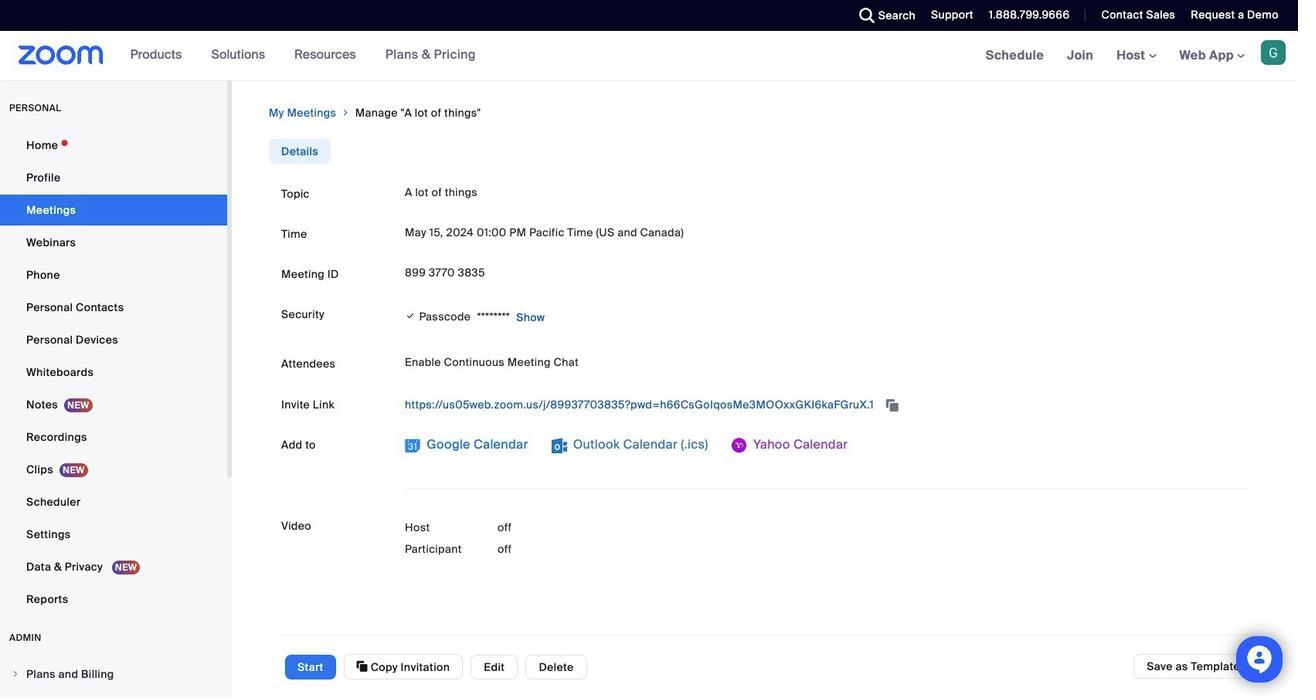 Task type: describe. For each thing, give the bounding box(es) containing it.
product information navigation
[[103, 31, 488, 80]]

add to outlook calendar (.ics) image
[[551, 438, 567, 454]]

meetings navigation
[[974, 31, 1298, 81]]

right image
[[341, 105, 351, 121]]

checked image
[[405, 308, 416, 324]]

right image
[[11, 670, 20, 679]]

profile picture image
[[1261, 40, 1286, 65]]

manage my meeting tab control tab list
[[269, 139, 331, 164]]

zoom logo image
[[19, 46, 103, 65]]

copy image
[[357, 660, 368, 674]]



Task type: vqa. For each thing, say whether or not it's contained in the screenshot.
Search text box
no



Task type: locate. For each thing, give the bounding box(es) containing it.
add to google calendar image
[[405, 438, 420, 454]]

menu item
[[0, 660, 227, 689]]

add to yahoo calendar image
[[732, 438, 747, 454]]

manage a lot of things navigation
[[269, 105, 1261, 121]]

personal menu menu
[[0, 130, 227, 617]]

application
[[405, 393, 1249, 417]]

tab
[[269, 139, 331, 164]]

banner
[[0, 31, 1298, 81]]



